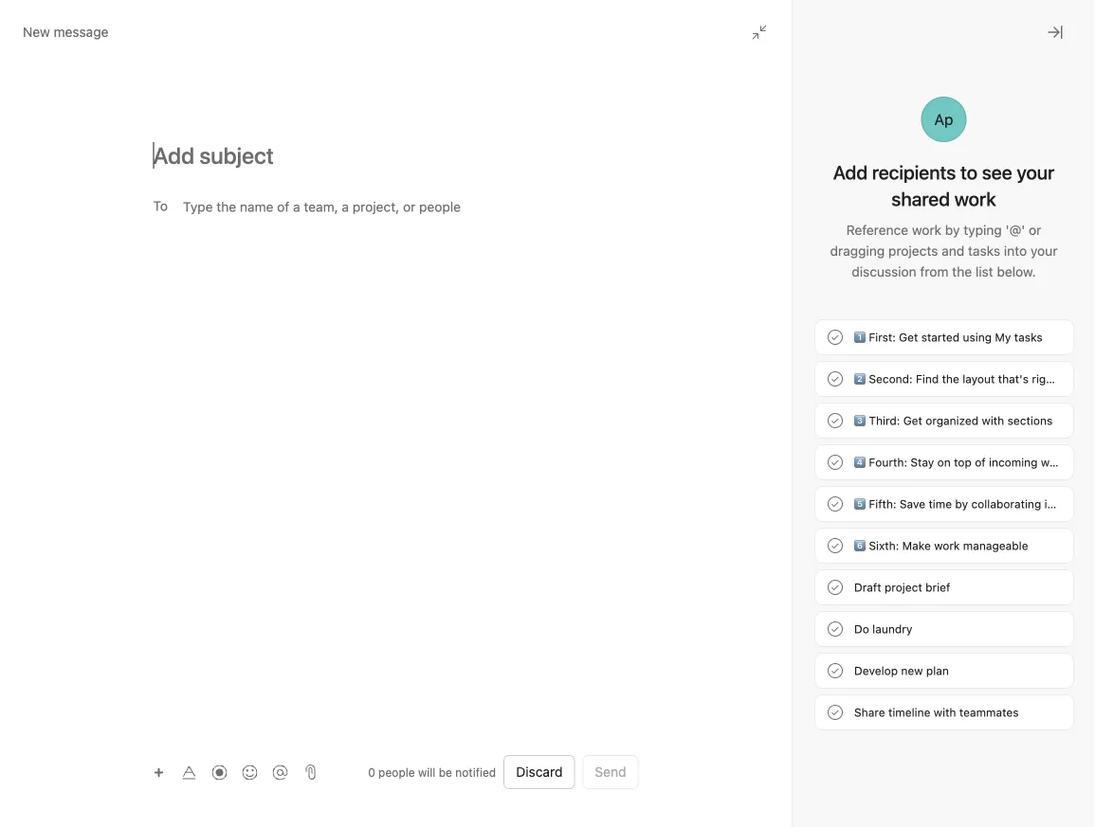 Task type: describe. For each thing, give the bounding box(es) containing it.
tasks.
[[620, 429, 661, 447]]

projects.
[[480, 429, 540, 447]]

minimize image
[[752, 25, 767, 40]]

using
[[963, 331, 992, 344]]

5️⃣
[[854, 498, 866, 511]]

days
[[752, 23, 777, 36]]

1 vertical spatial the
[[942, 373, 959, 386]]

from
[[920, 264, 949, 280]]

the inside reference work by typing '@' or dragging projects and tasks into your discussion from the list below.
[[952, 264, 972, 280]]

find
[[916, 373, 939, 386]]

for
[[1060, 373, 1075, 386]]

draft project brief
[[854, 581, 950, 595]]

shared work
[[892, 188, 996, 210]]

2 or from the left
[[665, 429, 682, 447]]

1️⃣ first: get started using my tasks
[[854, 331, 1043, 344]]

share
[[854, 706, 885, 720]]

people
[[378, 766, 415, 779]]

into
[[1004, 243, 1027, 259]]

list
[[976, 264, 993, 280]]

asana
[[1057, 498, 1090, 511]]

started
[[921, 331, 960, 344]]

brainstorm
[[686, 429, 760, 447]]

new message
[[23, 24, 109, 40]]

free
[[750, 9, 774, 23]]

collaborating
[[971, 498, 1041, 511]]

send button
[[583, 756, 639, 790]]

stay
[[911, 456, 934, 469]]

third:
[[869, 414, 900, 428]]

send for send
[[595, 765, 626, 780]]

send for send a message to kick off projects. or discuss tasks. or brainstorm ideas.
[[290, 429, 326, 447]]

time
[[929, 498, 952, 511]]

sixth:
[[869, 540, 899, 553]]

3️⃣ third: get organized with sections
[[854, 414, 1053, 428]]

project
[[885, 581, 922, 595]]

develop
[[854, 665, 898, 678]]

by inside reference work by typing '@' or dragging projects and tasks into your discussion from the list below.
[[945, 222, 960, 238]]

Add subject text field
[[130, 140, 661, 171]]

discard button
[[504, 756, 575, 790]]

second:
[[869, 373, 913, 386]]

manageable
[[963, 540, 1028, 553]]

typing
[[964, 222, 1002, 238]]

new
[[901, 665, 923, 678]]

laundry
[[873, 623, 913, 636]]

2️⃣
[[854, 373, 866, 386]]

1 vertical spatial with
[[934, 706, 956, 720]]

ap
[[935, 110, 953, 128]]

add recipients to see your shared work
[[833, 161, 1055, 210]]

do
[[854, 623, 869, 636]]

timeline
[[888, 706, 931, 720]]

4️⃣
[[854, 456, 866, 469]]

at mention image
[[273, 766, 288, 781]]

6️⃣
[[854, 540, 866, 553]]

fifth:
[[869, 498, 897, 511]]

reference work by typing '@' or dragging projects and tasks into your discussion from the list below.
[[830, 222, 1058, 280]]

top
[[954, 456, 972, 469]]

do laundry
[[854, 623, 913, 636]]

develop new plan
[[854, 665, 949, 678]]

reference
[[846, 222, 908, 238]]

1 vertical spatial to
[[407, 429, 421, 447]]

teammates
[[959, 706, 1019, 720]]

1
[[826, 136, 832, 149]]

brief
[[926, 581, 950, 595]]

save
[[900, 498, 926, 511]]



Task type: locate. For each thing, give the bounding box(es) containing it.
discuss
[[564, 429, 616, 447]]

or left discuss
[[544, 429, 560, 447]]

30
[[734, 23, 748, 36]]

left
[[780, 23, 797, 36]]

or
[[1029, 222, 1041, 238]]

draft
[[854, 581, 881, 595]]

free trial 30 days left
[[734, 9, 797, 36]]

tasks up "list" on the right of page
[[968, 243, 1000, 259]]

0 horizontal spatial to
[[407, 429, 421, 447]]

projects
[[888, 243, 938, 259]]

by
[[945, 222, 960, 238], [955, 498, 968, 511]]

filter: 1 button
[[768, 129, 840, 156]]

your inside reference work by typing '@' or dragging projects and tasks into your discussion from the list below.
[[1031, 243, 1058, 259]]

see
[[982, 161, 1012, 183]]

5️⃣ fifth: save time by collaborating in asana
[[854, 498, 1090, 511]]

of
[[975, 456, 986, 469]]

right
[[1032, 373, 1057, 386]]

0 people will be notified
[[368, 766, 496, 779]]

your down or
[[1031, 243, 1058, 259]]

discard
[[516, 765, 563, 780]]

in
[[1045, 498, 1054, 511]]

notified
[[455, 766, 496, 779]]

your right see on the top right of the page
[[1017, 161, 1055, 183]]

1 horizontal spatial to
[[961, 161, 978, 183]]

message right the new
[[54, 24, 109, 40]]

0 horizontal spatial message
[[54, 24, 109, 40]]

emoji image
[[242, 766, 257, 781]]

send right discard
[[595, 765, 626, 780]]

first:
[[869, 331, 896, 344]]

sections
[[1008, 414, 1053, 428]]

be
[[439, 766, 452, 779]]

4️⃣ fourth: stay on top of incoming work
[[854, 456, 1067, 469]]

my
[[995, 331, 1011, 344]]

add
[[833, 161, 868, 183]]

fourth:
[[869, 456, 907, 469]]

record a video image
[[212, 766, 227, 781]]

formatting image
[[182, 766, 197, 781]]

work
[[912, 222, 942, 238], [1041, 456, 1067, 469], [934, 540, 960, 553]]

2 vertical spatial work
[[934, 540, 960, 553]]

kick
[[425, 429, 453, 447]]

to left see on the top right of the page
[[961, 161, 978, 183]]

send a message to kick off projects. or discuss tasks. or brainstorm ideas.
[[290, 429, 805, 447]]

off
[[457, 429, 476, 447]]

0 vertical spatial work
[[912, 222, 942, 238]]

filter:
[[791, 136, 823, 149]]

0 vertical spatial tasks
[[968, 243, 1000, 259]]

message right a
[[342, 429, 403, 447]]

1️⃣
[[854, 331, 866, 344]]

0 horizontal spatial tasks
[[968, 243, 1000, 259]]

to
[[153, 198, 168, 214]]

1 horizontal spatial or
[[665, 429, 682, 447]]

share timeline with teammates
[[854, 706, 1019, 720]]

with right timeline
[[934, 706, 956, 720]]

new
[[23, 24, 50, 40]]

and
[[942, 243, 965, 259]]

1 horizontal spatial with
[[982, 414, 1004, 428]]

0 vertical spatial by
[[945, 222, 960, 238]]

3️⃣
[[854, 414, 866, 428]]

tasks inside reference work by typing '@' or dragging projects and tasks into your discussion from the list below.
[[968, 243, 1000, 259]]

Type the name of a team, a project, or people text field
[[183, 195, 475, 218]]

tasks right my
[[1014, 331, 1043, 344]]

filter: 1
[[791, 136, 832, 149]]

get right first:
[[899, 331, 918, 344]]

on
[[937, 456, 951, 469]]

the
[[952, 264, 972, 280], [942, 373, 959, 386]]

to left 'kick'
[[407, 429, 421, 447]]

1 vertical spatial your
[[1031, 243, 1058, 259]]

or
[[544, 429, 560, 447], [665, 429, 682, 447]]

get right third:
[[903, 414, 923, 428]]

insert an object image
[[153, 768, 165, 779]]

0 vertical spatial your
[[1017, 161, 1055, 183]]

1 vertical spatial work
[[1041, 456, 1067, 469]]

plan
[[926, 665, 949, 678]]

1 vertical spatial by
[[955, 498, 968, 511]]

0 vertical spatial get
[[899, 331, 918, 344]]

by up and
[[945, 222, 960, 238]]

that's
[[998, 373, 1029, 386]]

you
[[1078, 373, 1095, 386]]

2️⃣ second: find the layout that's right for you
[[854, 373, 1095, 386]]

trial
[[777, 9, 797, 23]]

your inside add recipients to see your shared work
[[1017, 161, 1055, 183]]

get for started
[[899, 331, 918, 344]]

0 vertical spatial send
[[290, 429, 326, 447]]

layout
[[963, 373, 995, 386]]

6️⃣ sixth: make work manageable
[[854, 540, 1028, 553]]

ideas.
[[764, 429, 805, 447]]

make
[[902, 540, 931, 553]]

work inside reference work by typing '@' or dragging projects and tasks into your discussion from the list below.
[[912, 222, 942, 238]]

1 horizontal spatial send
[[595, 765, 626, 780]]

'@'
[[1006, 222, 1025, 238]]

below.
[[997, 264, 1036, 280]]

with left sections
[[982, 414, 1004, 428]]

1 horizontal spatial message
[[342, 429, 403, 447]]

toolbar
[[146, 759, 297, 787]]

send inside button
[[595, 765, 626, 780]]

0 vertical spatial to
[[961, 161, 978, 183]]

0 vertical spatial message
[[54, 24, 109, 40]]

will
[[418, 766, 436, 779]]

recipients
[[872, 161, 956, 183]]

1 vertical spatial send
[[595, 765, 626, 780]]

tasks
[[968, 243, 1000, 259], [1014, 331, 1043, 344]]

get
[[899, 331, 918, 344], [903, 414, 923, 428]]

organized
[[926, 414, 979, 428]]

1 vertical spatial get
[[903, 414, 923, 428]]

0 horizontal spatial with
[[934, 706, 956, 720]]

0 vertical spatial with
[[982, 414, 1004, 428]]

1 or from the left
[[544, 429, 560, 447]]

1 vertical spatial tasks
[[1014, 331, 1043, 344]]

discussion
[[852, 264, 917, 280]]

to
[[961, 161, 978, 183], [407, 429, 421, 447]]

send
[[290, 429, 326, 447], [595, 765, 626, 780]]

dragging
[[830, 243, 885, 259]]

to inside add recipients to see your shared work
[[961, 161, 978, 183]]

list box
[[400, 8, 703, 38]]

0 horizontal spatial or
[[544, 429, 560, 447]]

work up projects
[[912, 222, 942, 238]]

incoming
[[989, 456, 1038, 469]]

0 vertical spatial the
[[952, 264, 972, 280]]

by right time
[[955, 498, 968, 511]]

send left a
[[290, 429, 326, 447]]

work right the make at the bottom of page
[[934, 540, 960, 553]]

your
[[1017, 161, 1055, 183], [1031, 243, 1058, 259]]

get for organized
[[903, 414, 923, 428]]

a
[[330, 429, 338, 447]]

0 horizontal spatial send
[[290, 429, 326, 447]]

with
[[982, 414, 1004, 428], [934, 706, 956, 720]]

close image
[[1048, 25, 1063, 40]]

or right tasks.
[[665, 429, 682, 447]]

1 horizontal spatial tasks
[[1014, 331, 1043, 344]]

1 vertical spatial message
[[342, 429, 403, 447]]

the left "list" on the right of page
[[952, 264, 972, 280]]

the right 'find'
[[942, 373, 959, 386]]

work right incoming
[[1041, 456, 1067, 469]]



Task type: vqa. For each thing, say whether or not it's contained in the screenshot.
My
yes



